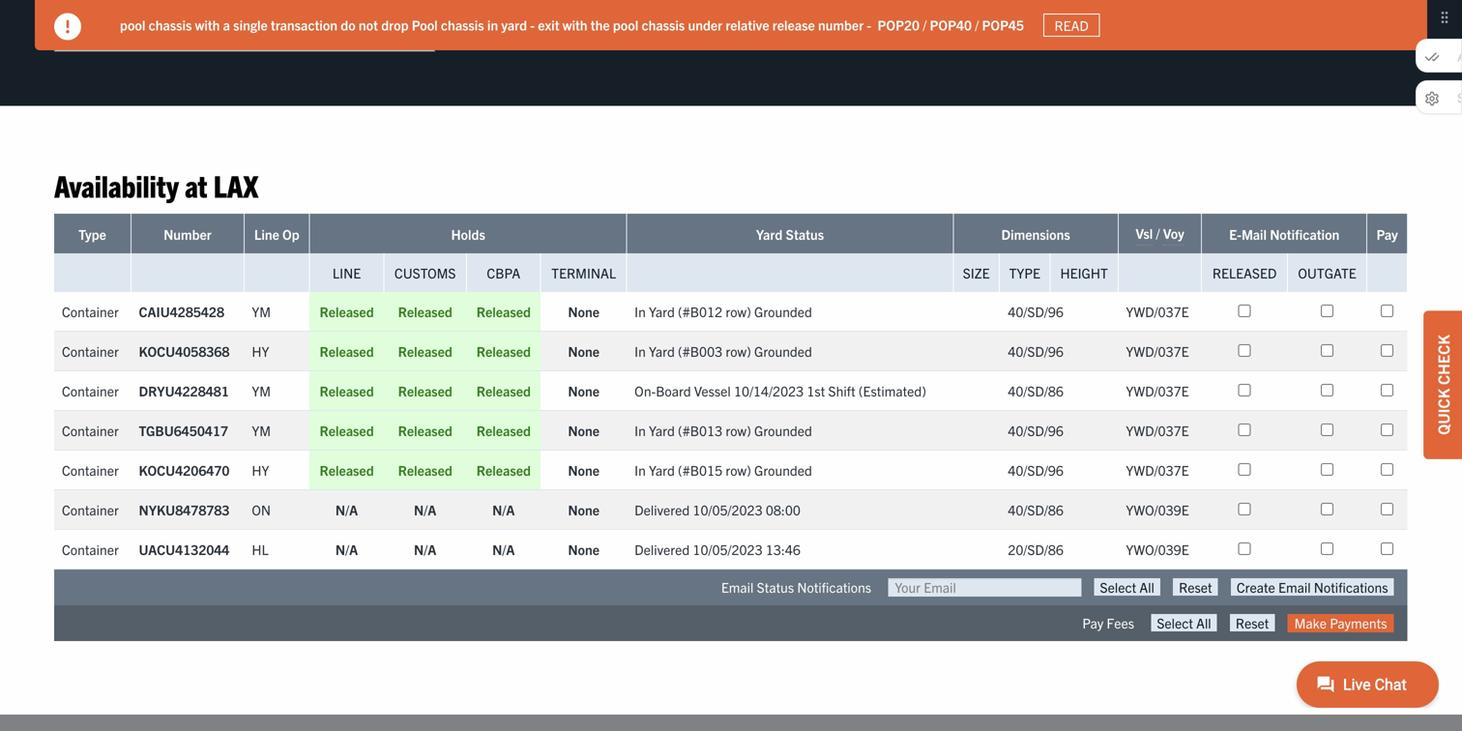 Task type: describe. For each thing, give the bounding box(es) containing it.
outgate
[[1298, 264, 1357, 281]]

row) for (#b013
[[726, 422, 751, 439]]

yard
[[501, 16, 527, 33]]

voy
[[1163, 224, 1185, 242]]

yard for (#b015
[[649, 461, 675, 479]]

ym for dryu4228481
[[252, 382, 271, 399]]

do
[[341, 16, 356, 33]]

container for caiu4285428
[[62, 303, 119, 320]]

delivered 10/05/2023 13:46
[[635, 541, 801, 558]]

none for delivered 10/05/2023 08:00
[[568, 501, 600, 518]]

none for on-board vessel 10/14/2023 1st shift (estimated)
[[568, 382, 600, 399]]

customs
[[395, 264, 456, 281]]

pop20
[[878, 16, 920, 33]]

1 pool from the left
[[120, 16, 146, 33]]

quick
[[1434, 389, 1453, 435]]

pool
[[412, 16, 438, 33]]

(#b012
[[678, 303, 723, 320]]

container for nyku8478783
[[62, 501, 119, 518]]

0 vertical spatial type
[[78, 225, 106, 243]]

(#b003
[[678, 342, 723, 360]]

board
[[656, 382, 691, 399]]

line for line op
[[254, 225, 279, 243]]

0 horizontal spatial /
[[923, 16, 927, 33]]

pool chassis with a single transaction  do not drop pool chassis in yard -  exit with the pool chassis under relative release number -  pop20 / pop40 / pop45
[[120, 16, 1024, 33]]

hy for kocu4058368
[[252, 342, 269, 360]]

e-mail notification
[[1230, 225, 1340, 243]]

(#b013
[[678, 422, 723, 439]]

none for delivered 10/05/2023 13:46
[[568, 541, 600, 558]]

shift
[[828, 382, 856, 399]]

row) for (#b012
[[726, 303, 751, 320]]

20/sd/86
[[1008, 541, 1064, 558]]

notification
[[1270, 225, 1340, 243]]

1 horizontal spatial type
[[1009, 264, 1041, 281]]

2 horizontal spatial /
[[1156, 224, 1160, 242]]

ywo/039e for 20/sd/86
[[1126, 541, 1189, 558]]

make
[[1295, 614, 1327, 632]]

(#b015
[[678, 461, 723, 479]]

make payments
[[1295, 614, 1388, 632]]

op
[[282, 225, 300, 243]]

1 - from the left
[[530, 16, 535, 33]]

in yard (#b013 row)            grounded
[[635, 422, 812, 439]]

10/05/2023 for 13:46
[[693, 541, 763, 558]]

terminal
[[552, 264, 616, 281]]

2 chassis from the left
[[441, 16, 484, 33]]

40/sd/96 for in yard (#b013 row)            grounded
[[1008, 422, 1064, 439]]

e-
[[1230, 225, 1242, 243]]

container for dryu4228481
[[62, 382, 119, 399]]

kocu4058368
[[139, 342, 230, 360]]

in yard (#b003 row)            grounded
[[635, 342, 812, 360]]

transaction
[[271, 16, 338, 33]]

1 horizontal spatial /
[[975, 16, 979, 33]]

status for email
[[757, 578, 794, 596]]

dryu4228481
[[139, 382, 229, 399]]

yard for (#b003
[[649, 342, 675, 360]]

pop40
[[930, 16, 972, 33]]

in yard (#b012 row)            grounded
[[635, 303, 812, 320]]

pop45
[[982, 16, 1024, 33]]

40/sd/96 for in yard (#b003 row)            grounded
[[1008, 342, 1064, 360]]

tgbu6450417
[[139, 422, 228, 439]]

40/sd/86 for ywd/037e
[[1008, 382, 1064, 399]]

40/sd/96 for in yard (#b015 row)            grounded
[[1008, 461, 1064, 479]]

lax
[[214, 166, 258, 204]]

1 chassis from the left
[[149, 16, 192, 33]]

hl
[[252, 541, 269, 558]]

2 with from the left
[[563, 16, 588, 33]]

1st
[[807, 382, 825, 399]]

single
[[233, 16, 268, 33]]

1 with from the left
[[195, 16, 220, 33]]

on-board vessel 10/14/2023 1st shift (estimated)
[[635, 382, 927, 399]]

ywd/037e for on-board vessel 10/14/2023 1st shift (estimated)
[[1126, 382, 1189, 399]]

grounded for in yard (#b003 row)            grounded
[[754, 342, 812, 360]]

nyku8478783
[[139, 501, 230, 518]]

grounded for in yard (#b012 row)            grounded
[[754, 303, 812, 320]]

ywd/037e for in yard (#b015 row)            grounded
[[1126, 461, 1189, 479]]

40/sd/96 for in yard (#b012 row)            grounded
[[1008, 303, 1064, 320]]

availability
[[54, 166, 179, 204]]



Task type: vqa. For each thing, say whether or not it's contained in the screenshot.
banner
no



Task type: locate. For each thing, give the bounding box(es) containing it.
1 ym from the top
[[252, 303, 271, 320]]

yard for (#b012
[[649, 303, 675, 320]]

email status notifications
[[721, 578, 872, 596]]

container
[[62, 303, 119, 320], [62, 342, 119, 360], [62, 382, 119, 399], [62, 422, 119, 439], [62, 461, 119, 479], [62, 501, 119, 518], [62, 541, 119, 558]]

0 horizontal spatial chassis
[[149, 16, 192, 33]]

row) right (#b003
[[726, 342, 751, 360]]

in left (#b015
[[635, 461, 646, 479]]

released
[[1213, 264, 1277, 281], [320, 303, 374, 320], [398, 303, 452, 320], [477, 303, 531, 320], [320, 342, 374, 360], [398, 342, 452, 360], [477, 342, 531, 360], [320, 382, 374, 399], [398, 382, 452, 399], [477, 382, 531, 399], [320, 422, 374, 439], [398, 422, 452, 439], [477, 422, 531, 439], [320, 461, 374, 479], [398, 461, 452, 479], [477, 461, 531, 479]]

make payments link
[[1288, 614, 1394, 633]]

2 none from the top
[[568, 342, 600, 360]]

with left the a
[[195, 16, 220, 33]]

ym
[[252, 303, 271, 320], [252, 382, 271, 399], [252, 422, 271, 439]]

in for in yard (#b015 row)            grounded
[[635, 461, 646, 479]]

grounded for in yard (#b015 row)            grounded
[[754, 461, 812, 479]]

grounded up in yard (#b003 row)            grounded
[[754, 303, 812, 320]]

1 hy from the top
[[252, 342, 269, 360]]

none for in yard (#b012 row)            grounded
[[568, 303, 600, 320]]

3 in from the top
[[635, 422, 646, 439]]

pool
[[120, 16, 146, 33], [613, 16, 639, 33]]

n/a
[[336, 501, 358, 518], [414, 501, 437, 518], [493, 501, 515, 518], [336, 541, 358, 558], [414, 541, 437, 558], [493, 541, 515, 558]]

container for kocu4206470
[[62, 461, 119, 479]]

0 vertical spatial delivered
[[635, 501, 690, 518]]

container for uacu4132044
[[62, 541, 119, 558]]

0 horizontal spatial line
[[254, 225, 279, 243]]

5 ywd/037e from the top
[[1126, 461, 1189, 479]]

hy for kocu4206470
[[252, 461, 269, 479]]

1 vertical spatial pay
[[1083, 614, 1104, 632]]

40/sd/86
[[1008, 382, 1064, 399], [1008, 501, 1064, 518]]

0 vertical spatial ym
[[252, 303, 271, 320]]

10/05/2023 down in yard (#b015 row)            grounded
[[693, 501, 763, 518]]

yard up in yard (#b012 row)            grounded
[[756, 225, 783, 243]]

delivered
[[635, 501, 690, 518], [635, 541, 690, 558]]

in
[[487, 16, 498, 33]]

grounded
[[754, 303, 812, 320], [754, 342, 812, 360], [754, 422, 812, 439], [754, 461, 812, 479]]

container for kocu4058368
[[62, 342, 119, 360]]

chassis left in on the top left
[[441, 16, 484, 33]]

delivered for delivered 10/05/2023 08:00
[[635, 501, 690, 518]]

1 horizontal spatial line
[[333, 264, 361, 281]]

ym right tgbu6450417
[[252, 422, 271, 439]]

read link
[[1044, 13, 1100, 37]]

1 grounded from the top
[[754, 303, 812, 320]]

1 horizontal spatial with
[[563, 16, 588, 33]]

yard left (#b013
[[649, 422, 675, 439]]

- left exit
[[530, 16, 535, 33]]

delivered down delivered 10/05/2023 08:00
[[635, 541, 690, 558]]

uacu4132044
[[139, 541, 230, 558]]

4 in from the top
[[635, 461, 646, 479]]

exit
[[538, 16, 560, 33]]

delivered for delivered 10/05/2023 13:46
[[635, 541, 690, 558]]

yard status
[[756, 225, 824, 243]]

ywd/037e
[[1126, 303, 1189, 320], [1126, 342, 1189, 360], [1126, 382, 1189, 399], [1126, 422, 1189, 439], [1126, 461, 1189, 479]]

3 grounded from the top
[[754, 422, 812, 439]]

1 ywd/037e from the top
[[1126, 303, 1189, 320]]

pay for pay fees
[[1083, 614, 1104, 632]]

0 vertical spatial line
[[254, 225, 279, 243]]

Your Email email field
[[888, 578, 1082, 597]]

2 container from the top
[[62, 342, 119, 360]]

a
[[223, 16, 230, 33]]

0 vertical spatial hy
[[252, 342, 269, 360]]

quick check link
[[1424, 311, 1463, 459]]

0 horizontal spatial with
[[195, 16, 220, 33]]

2 delivered from the top
[[635, 541, 690, 558]]

ym down "line op" in the top left of the page
[[252, 303, 271, 320]]

None checkbox
[[1321, 305, 1334, 317], [1321, 344, 1334, 357], [1381, 344, 1394, 357], [1239, 384, 1251, 396], [1381, 384, 1394, 396], [1239, 424, 1251, 436], [1321, 424, 1334, 436], [1381, 424, 1394, 436], [1381, 463, 1394, 476], [1321, 503, 1334, 515], [1381, 503, 1394, 515], [1239, 543, 1251, 555], [1381, 543, 1394, 555], [1321, 305, 1334, 317], [1321, 344, 1334, 357], [1381, 344, 1394, 357], [1239, 384, 1251, 396], [1381, 384, 1394, 396], [1239, 424, 1251, 436], [1321, 424, 1334, 436], [1381, 424, 1394, 436], [1381, 463, 1394, 476], [1321, 503, 1334, 515], [1381, 503, 1394, 515], [1239, 543, 1251, 555], [1381, 543, 1394, 555]]

2 ym from the top
[[252, 382, 271, 399]]

grounded for in yard (#b013 row)            grounded
[[754, 422, 812, 439]]

6 container from the top
[[62, 501, 119, 518]]

in for in yard (#b012 row)            grounded
[[635, 303, 646, 320]]

number
[[818, 16, 864, 33]]

payments
[[1330, 614, 1388, 632]]

3 row) from the top
[[726, 422, 751, 439]]

at
[[185, 166, 207, 204]]

6 none from the top
[[568, 501, 600, 518]]

None checkbox
[[1239, 305, 1251, 317], [1381, 305, 1394, 317], [1239, 344, 1251, 357], [1321, 384, 1334, 396], [1239, 463, 1251, 476], [1321, 463, 1334, 476], [1239, 503, 1251, 515], [1321, 543, 1334, 555], [1239, 305, 1251, 317], [1381, 305, 1394, 317], [1239, 344, 1251, 357], [1321, 384, 1334, 396], [1239, 463, 1251, 476], [1321, 463, 1334, 476], [1239, 503, 1251, 515], [1321, 543, 1334, 555]]

ywo/039e
[[1126, 501, 1189, 518], [1126, 541, 1189, 558]]

0 horizontal spatial type
[[78, 225, 106, 243]]

the
[[591, 16, 610, 33]]

quick check
[[1434, 335, 1453, 435]]

pay right notification
[[1377, 225, 1398, 243]]

10/05/2023
[[693, 501, 763, 518], [693, 541, 763, 558]]

2 40/sd/86 from the top
[[1008, 501, 1064, 518]]

container left tgbu6450417
[[62, 422, 119, 439]]

row) for (#b003
[[726, 342, 751, 360]]

yard left (#b015
[[649, 461, 675, 479]]

container left nyku8478783
[[62, 501, 119, 518]]

4 grounded from the top
[[754, 461, 812, 479]]

/
[[923, 16, 927, 33], [975, 16, 979, 33], [1156, 224, 1160, 242]]

container left uacu4132044
[[62, 541, 119, 558]]

release
[[773, 16, 815, 33]]

4 container from the top
[[62, 422, 119, 439]]

in up on-
[[635, 342, 646, 360]]

delivered down (#b015
[[635, 501, 690, 518]]

1 vertical spatial status
[[757, 578, 794, 596]]

dimensions
[[1002, 225, 1071, 243]]

4 40/sd/96 from the top
[[1008, 461, 1064, 479]]

08:00
[[766, 501, 801, 518]]

grounded up 08:00
[[754, 461, 812, 479]]

ywd/037e for in yard (#b013 row)            grounded
[[1126, 422, 1189, 439]]

pay for pay
[[1377, 225, 1398, 243]]

7 none from the top
[[568, 541, 600, 558]]

40/sd/86 for ywo/039e
[[1008, 501, 1064, 518]]

1 in from the top
[[635, 303, 646, 320]]

3 ywd/037e from the top
[[1126, 382, 1189, 399]]

chassis left the a
[[149, 16, 192, 33]]

3 ym from the top
[[252, 422, 271, 439]]

0 horizontal spatial pay
[[1083, 614, 1104, 632]]

container for tgbu6450417
[[62, 422, 119, 439]]

ym for tgbu6450417
[[252, 422, 271, 439]]

ywd/037e for in yard (#b003 row)            grounded
[[1126, 342, 1189, 360]]

hy up on at the left of the page
[[252, 461, 269, 479]]

relative
[[726, 16, 770, 33]]

notifications
[[797, 578, 872, 596]]

pool right solid image
[[120, 16, 146, 33]]

in for in yard (#b013 row)            grounded
[[635, 422, 646, 439]]

5 none from the top
[[568, 461, 600, 479]]

email
[[721, 578, 754, 596]]

yard left (#b003
[[649, 342, 675, 360]]

2 horizontal spatial chassis
[[642, 16, 685, 33]]

container left kocu4206470
[[62, 461, 119, 479]]

row)
[[726, 303, 751, 320], [726, 342, 751, 360], [726, 422, 751, 439], [726, 461, 751, 479]]

in for in yard (#b003 row)            grounded
[[635, 342, 646, 360]]

grounded down on-board vessel 10/14/2023 1st shift (estimated)
[[754, 422, 812, 439]]

container left dryu4228481
[[62, 382, 119, 399]]

pay left fees
[[1083, 614, 1104, 632]]

4 none from the top
[[568, 422, 600, 439]]

3 chassis from the left
[[642, 16, 685, 33]]

(estimated)
[[859, 382, 927, 399]]

vsl / voy
[[1136, 224, 1185, 242]]

pool right the
[[613, 16, 639, 33]]

none for in yard (#b003 row)            grounded
[[568, 342, 600, 360]]

2 in from the top
[[635, 342, 646, 360]]

4 row) from the top
[[726, 461, 751, 479]]

5 container from the top
[[62, 461, 119, 479]]

1 delivered from the top
[[635, 501, 690, 518]]

0 vertical spatial ywo/039e
[[1126, 501, 1189, 518]]

2 - from the left
[[867, 16, 872, 33]]

ym right dryu4228481
[[252, 382, 271, 399]]

1 40/sd/96 from the top
[[1008, 303, 1064, 320]]

40/sd/96
[[1008, 303, 1064, 320], [1008, 342, 1064, 360], [1008, 422, 1064, 439], [1008, 461, 1064, 479]]

with left the
[[563, 16, 588, 33]]

2 grounded from the top
[[754, 342, 812, 360]]

ywo/039e for 40/sd/86
[[1126, 501, 1189, 518]]

2 ywd/037e from the top
[[1126, 342, 1189, 360]]

size
[[963, 264, 990, 281]]

3 none from the top
[[568, 382, 600, 399]]

line left the op
[[254, 225, 279, 243]]

- right the number
[[867, 16, 872, 33]]

0 horizontal spatial pool
[[120, 16, 146, 33]]

chassis left under
[[642, 16, 685, 33]]

ym for caiu4285428
[[252, 303, 271, 320]]

type down dimensions
[[1009, 264, 1041, 281]]

2 vertical spatial ym
[[252, 422, 271, 439]]

13:46
[[766, 541, 801, 558]]

1 horizontal spatial pay
[[1377, 225, 1398, 243]]

ywd/037e for in yard (#b012 row)            grounded
[[1126, 303, 1189, 320]]

in left (#b012
[[635, 303, 646, 320]]

1 vertical spatial delivered
[[635, 541, 690, 558]]

height
[[1061, 264, 1108, 281]]

1 horizontal spatial -
[[867, 16, 872, 33]]

solid image
[[54, 13, 81, 40]]

yard left (#b012
[[649, 303, 675, 320]]

1 vertical spatial 10/05/2023
[[693, 541, 763, 558]]

kocu4206470
[[139, 461, 230, 479]]

2 ywo/039e from the top
[[1126, 541, 1189, 558]]

3 container from the top
[[62, 382, 119, 399]]

row) right (#b013
[[726, 422, 751, 439]]

2 40/sd/96 from the top
[[1008, 342, 1064, 360]]

0 vertical spatial 40/sd/86
[[1008, 382, 1064, 399]]

7 container from the top
[[62, 541, 119, 558]]

status
[[786, 225, 824, 243], [757, 578, 794, 596]]

/ right vsl
[[1156, 224, 1160, 242]]

10/14/2023
[[734, 382, 804, 399]]

caiu4285428
[[139, 303, 224, 320]]

line
[[254, 225, 279, 243], [333, 264, 361, 281]]

vsl
[[1136, 224, 1153, 242]]

drop
[[381, 16, 409, 33]]

chassis
[[149, 16, 192, 33], [441, 16, 484, 33], [642, 16, 685, 33]]

under
[[688, 16, 723, 33]]

1 none from the top
[[568, 303, 600, 320]]

2 hy from the top
[[252, 461, 269, 479]]

row) for (#b015
[[726, 461, 751, 479]]

0 vertical spatial status
[[786, 225, 824, 243]]

line for line
[[333, 264, 361, 281]]

0 horizontal spatial -
[[530, 16, 535, 33]]

yard for (#b013
[[649, 422, 675, 439]]

1 40/sd/86 from the top
[[1008, 382, 1064, 399]]

4 ywd/037e from the top
[[1126, 422, 1189, 439]]

1 vertical spatial 40/sd/86
[[1008, 501, 1064, 518]]

number
[[164, 225, 212, 243]]

holds
[[451, 225, 485, 243]]

3 40/sd/96 from the top
[[1008, 422, 1064, 439]]

1 horizontal spatial pool
[[613, 16, 639, 33]]

container left kocu4058368
[[62, 342, 119, 360]]

read
[[1055, 16, 1089, 34]]

2 row) from the top
[[726, 342, 751, 360]]

type down availability
[[78, 225, 106, 243]]

mail
[[1242, 225, 1267, 243]]

in down on-
[[635, 422, 646, 439]]

0 vertical spatial pay
[[1377, 225, 1398, 243]]

1 vertical spatial ywo/039e
[[1126, 541, 1189, 558]]

1 10/05/2023 from the top
[[693, 501, 763, 518]]

2 pool from the left
[[613, 16, 639, 33]]

none for in yard (#b015 row)            grounded
[[568, 461, 600, 479]]

pay
[[1377, 225, 1398, 243], [1083, 614, 1104, 632]]

2 10/05/2023 from the top
[[693, 541, 763, 558]]

line left customs
[[333, 264, 361, 281]]

cbpa
[[487, 264, 521, 281]]

line op
[[254, 225, 300, 243]]

1 row) from the top
[[726, 303, 751, 320]]

on
[[252, 501, 271, 518]]

/ right the pop20
[[923, 16, 927, 33]]

1 horizontal spatial chassis
[[441, 16, 484, 33]]

/ left the "pop45"
[[975, 16, 979, 33]]

1 vertical spatial line
[[333, 264, 361, 281]]

not
[[359, 16, 378, 33]]

status for yard
[[786, 225, 824, 243]]

vessel
[[694, 382, 731, 399]]

pay fees
[[1083, 614, 1135, 632]]

grounded up on-board vessel 10/14/2023 1st shift (estimated)
[[754, 342, 812, 360]]

0 vertical spatial 10/05/2023
[[693, 501, 763, 518]]

delivered 10/05/2023 08:00
[[635, 501, 801, 518]]

in
[[635, 303, 646, 320], [635, 342, 646, 360], [635, 422, 646, 439], [635, 461, 646, 479]]

hy right kocu4058368
[[252, 342, 269, 360]]

None button
[[1095, 578, 1161, 596], [1173, 578, 1218, 596], [1231, 578, 1394, 596], [1151, 614, 1217, 632], [1230, 614, 1275, 632], [1095, 578, 1161, 596], [1173, 578, 1218, 596], [1231, 578, 1394, 596], [1151, 614, 1217, 632], [1230, 614, 1275, 632]]

1 container from the top
[[62, 303, 119, 320]]

hy
[[252, 342, 269, 360], [252, 461, 269, 479]]

1 vertical spatial type
[[1009, 264, 1041, 281]]

availability at lax
[[54, 166, 258, 204]]

on-
[[635, 382, 656, 399]]

row) right (#b015
[[726, 461, 751, 479]]

none for in yard (#b013 row)            grounded
[[568, 422, 600, 439]]

row) right (#b012
[[726, 303, 751, 320]]

1 vertical spatial ym
[[252, 382, 271, 399]]

fees
[[1107, 614, 1135, 632]]

1 ywo/039e from the top
[[1126, 501, 1189, 518]]

in yard (#b015 row)            grounded
[[635, 461, 812, 479]]

container left caiu4285428
[[62, 303, 119, 320]]

10/05/2023 up the email
[[693, 541, 763, 558]]

10/05/2023 for 08:00
[[693, 501, 763, 518]]

yard
[[756, 225, 783, 243], [649, 303, 675, 320], [649, 342, 675, 360], [649, 422, 675, 439], [649, 461, 675, 479]]

1 vertical spatial hy
[[252, 461, 269, 479]]

check
[[1434, 335, 1453, 385]]



